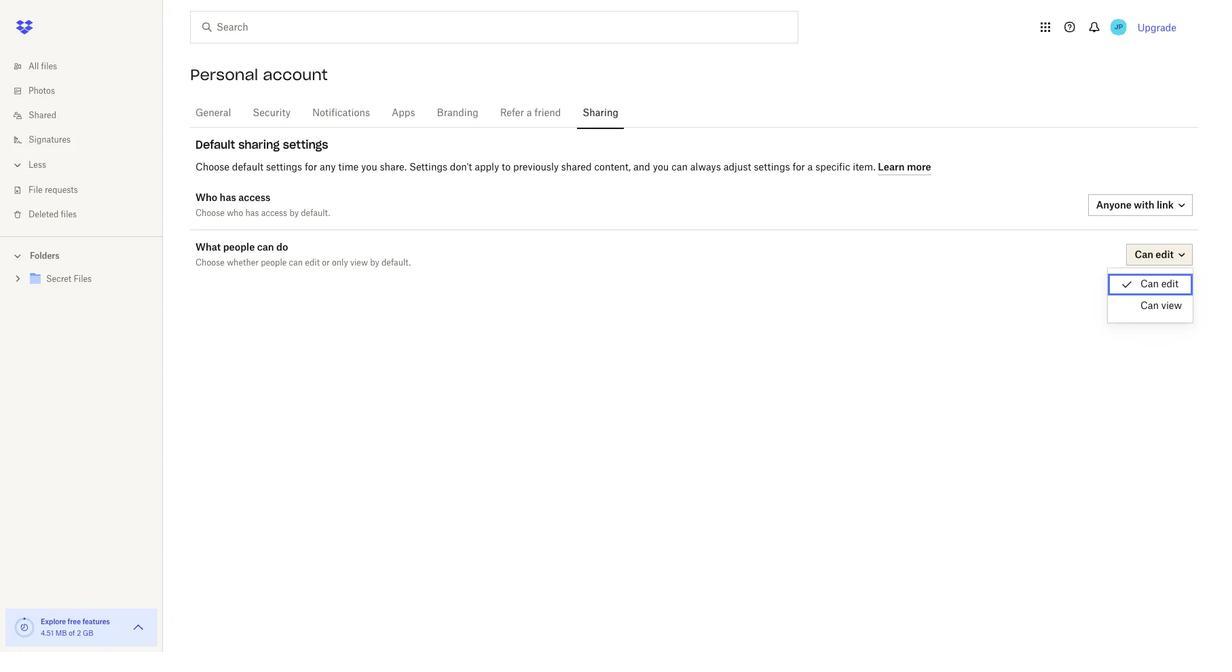 Task type: locate. For each thing, give the bounding box(es) containing it.
sharing tab
[[578, 97, 624, 130]]

can
[[672, 163, 688, 172], [257, 241, 274, 253], [289, 259, 303, 267]]

by up what people can do choose whether people can edit or only view by default.
[[290, 209, 299, 217]]

files
[[41, 62, 57, 71], [61, 211, 77, 219]]

gb
[[83, 630, 93, 637]]

1 horizontal spatial edit
[[1162, 280, 1179, 289]]

sharing
[[239, 138, 280, 151]]

choose down what
[[196, 259, 225, 267]]

1 vertical spatial can
[[1141, 302, 1160, 311]]

0 vertical spatial choose
[[196, 163, 230, 172]]

you right time
[[361, 163, 378, 172]]

2 can from the top
[[1141, 302, 1160, 311]]

adjust
[[724, 163, 752, 172]]

1 vertical spatial edit
[[1162, 280, 1179, 289]]

by right only
[[370, 259, 380, 267]]

a
[[527, 109, 532, 118], [808, 163, 813, 172]]

time
[[339, 163, 359, 172]]

personal
[[190, 65, 258, 84]]

4.51
[[41, 630, 54, 637]]

choose
[[196, 163, 230, 172], [196, 209, 225, 217], [196, 259, 225, 267]]

only
[[332, 259, 348, 267]]

edit
[[305, 259, 320, 267], [1162, 280, 1179, 289]]

list
[[0, 46, 163, 236]]

you right and
[[653, 163, 669, 172]]

view down can edit
[[1162, 302, 1183, 311]]

1 choose from the top
[[196, 163, 230, 172]]

0 vertical spatial has
[[220, 192, 236, 203]]

1 vertical spatial view
[[1162, 302, 1183, 311]]

access up who
[[239, 192, 271, 203]]

0 horizontal spatial by
[[290, 209, 299, 217]]

0 vertical spatial a
[[527, 109, 532, 118]]

apps
[[392, 109, 415, 118]]

0 vertical spatial by
[[290, 209, 299, 217]]

0 horizontal spatial default.
[[301, 209, 330, 217]]

upgrade link
[[1138, 21, 1177, 33]]

0 horizontal spatial edit
[[305, 259, 320, 267]]

apps tab
[[387, 97, 421, 130]]

1 horizontal spatial has
[[246, 209, 259, 217]]

0 horizontal spatial files
[[41, 62, 57, 71]]

0 vertical spatial can
[[672, 163, 688, 172]]

1 vertical spatial by
[[370, 259, 380, 267]]

0 vertical spatial people
[[223, 241, 255, 253]]

can left or
[[289, 259, 303, 267]]

can left always
[[672, 163, 688, 172]]

can
[[1141, 280, 1160, 289], [1141, 302, 1160, 311]]

requests
[[45, 186, 78, 194]]

0 horizontal spatial has
[[220, 192, 236, 203]]

choose down default
[[196, 163, 230, 172]]

sharing
[[583, 109, 619, 118]]

files right deleted
[[61, 211, 77, 219]]

share.
[[380, 163, 407, 172]]

1 vertical spatial choose
[[196, 209, 225, 217]]

less image
[[11, 158, 24, 172]]

default. inside what people can do choose whether people can edit or only view by default.
[[382, 259, 411, 267]]

0 horizontal spatial you
[[361, 163, 378, 172]]

0 vertical spatial can
[[1141, 280, 1160, 289]]

edit left or
[[305, 259, 320, 267]]

tab list
[[190, 95, 1199, 130]]

by inside what people can do choose whether people can edit or only view by default.
[[370, 259, 380, 267]]

can down can edit radio item
[[1141, 302, 1160, 311]]

folders
[[30, 251, 59, 261]]

1 for from the left
[[305, 163, 317, 172]]

2 choose from the top
[[196, 209, 225, 217]]

refer a friend
[[500, 109, 561, 118]]

view right only
[[350, 259, 368, 267]]

edit up can view
[[1162, 280, 1179, 289]]

a left 'specific'
[[808, 163, 813, 172]]

files for all files
[[41, 62, 57, 71]]

1 horizontal spatial default.
[[382, 259, 411, 267]]

has up who
[[220, 192, 236, 203]]

1 vertical spatial access
[[261, 209, 287, 217]]

can for can edit
[[1141, 280, 1160, 289]]

deleted
[[29, 211, 59, 219]]

0 vertical spatial files
[[41, 62, 57, 71]]

refer a friend tab
[[495, 97, 567, 130]]

choose default settings for any time you share. settings don't apply to previously shared content, and you can always adjust settings for a specific item.
[[196, 163, 879, 172]]

for left 'specific'
[[793, 163, 806, 172]]

default. right only
[[382, 259, 411, 267]]

1 horizontal spatial can
[[289, 259, 303, 267]]

for left any
[[305, 163, 317, 172]]

security tab
[[247, 97, 296, 130]]

for
[[305, 163, 317, 172], [793, 163, 806, 172]]

0 vertical spatial view
[[350, 259, 368, 267]]

choose down who
[[196, 209, 225, 217]]

people
[[223, 241, 255, 253], [261, 259, 287, 267]]

edit inside what people can do choose whether people can edit or only view by default.
[[305, 259, 320, 267]]

1 horizontal spatial people
[[261, 259, 287, 267]]

all
[[29, 62, 39, 71]]

what
[[196, 241, 221, 253]]

1 horizontal spatial you
[[653, 163, 669, 172]]

0 vertical spatial edit
[[305, 259, 320, 267]]

files for deleted files
[[61, 211, 77, 219]]

default.
[[301, 209, 330, 217], [382, 259, 411, 267]]

access up do
[[261, 209, 287, 217]]

do
[[277, 241, 288, 253]]

settings
[[283, 138, 328, 151], [266, 163, 302, 172], [754, 163, 791, 172]]

by inside who has access choose who has access by default.
[[290, 209, 299, 217]]

0 horizontal spatial view
[[350, 259, 368, 267]]

1 vertical spatial can
[[257, 241, 274, 253]]

files right all at the top of the page
[[41, 62, 57, 71]]

always
[[691, 163, 721, 172]]

a right refer
[[527, 109, 532, 118]]

1 vertical spatial a
[[808, 163, 813, 172]]

1 horizontal spatial for
[[793, 163, 806, 172]]

can edit radio item
[[1109, 274, 1194, 296]]

1 vertical spatial files
[[61, 211, 77, 219]]

can up can view
[[1141, 280, 1160, 289]]

0 horizontal spatial for
[[305, 163, 317, 172]]

people down do
[[261, 259, 287, 267]]

view
[[350, 259, 368, 267], [1162, 302, 1183, 311]]

file
[[29, 186, 43, 194]]

shared
[[29, 111, 56, 120]]

people up whether
[[223, 241, 255, 253]]

who
[[196, 192, 218, 203]]

1 can from the top
[[1141, 280, 1160, 289]]

settings up any
[[283, 138, 328, 151]]

2 you from the left
[[653, 163, 669, 172]]

list containing all files
[[0, 46, 163, 236]]

general
[[196, 109, 231, 118]]

security
[[253, 109, 291, 118]]

mb
[[56, 630, 67, 637]]

a inside refer a friend tab
[[527, 109, 532, 118]]

can inside can edit radio item
[[1141, 280, 1160, 289]]

1 vertical spatial has
[[246, 209, 259, 217]]

default. up what people can do choose whether people can edit or only view by default.
[[301, 209, 330, 217]]

upgrade
[[1138, 21, 1177, 33]]

2 for from the left
[[793, 163, 806, 172]]

explore
[[41, 617, 66, 626]]

1 vertical spatial default.
[[382, 259, 411, 267]]

access
[[239, 192, 271, 203], [261, 209, 287, 217]]

can for can view
[[1141, 302, 1160, 311]]

0 horizontal spatial can
[[257, 241, 274, 253]]

settings down default sharing settings
[[266, 163, 302, 172]]

free
[[68, 617, 81, 626]]

general tab
[[190, 97, 237, 130]]

0 vertical spatial default.
[[301, 209, 330, 217]]

you
[[361, 163, 378, 172], [653, 163, 669, 172]]

previously
[[514, 163, 559, 172]]

notifications tab
[[307, 97, 376, 130]]

1 horizontal spatial by
[[370, 259, 380, 267]]

by
[[290, 209, 299, 217], [370, 259, 380, 267]]

can left do
[[257, 241, 274, 253]]

2 vertical spatial choose
[[196, 259, 225, 267]]

has
[[220, 192, 236, 203], [246, 209, 259, 217]]

3 choose from the top
[[196, 259, 225, 267]]

1 vertical spatial people
[[261, 259, 287, 267]]

0 horizontal spatial a
[[527, 109, 532, 118]]

refer
[[500, 109, 524, 118]]

has right who
[[246, 209, 259, 217]]

1 horizontal spatial files
[[61, 211, 77, 219]]



Task type: vqa. For each thing, say whether or not it's contained in the screenshot.
26 S
no



Task type: describe. For each thing, give the bounding box(es) containing it.
who
[[227, 209, 243, 217]]

edit inside radio item
[[1162, 280, 1179, 289]]

0 horizontal spatial people
[[223, 241, 255, 253]]

explore free features 4.51 mb of 2 gb
[[41, 617, 110, 637]]

default
[[196, 138, 235, 151]]

and
[[634, 163, 651, 172]]

whether
[[227, 259, 259, 267]]

deleted files link
[[11, 202, 163, 227]]

can edit
[[1141, 280, 1179, 289]]

2 vertical spatial can
[[289, 259, 303, 267]]

signatures
[[29, 136, 71, 144]]

content,
[[595, 163, 631, 172]]

can view
[[1141, 302, 1183, 311]]

dropbox image
[[11, 14, 38, 41]]

file requests
[[29, 186, 78, 194]]

less
[[29, 161, 46, 169]]

apply
[[475, 163, 499, 172]]

signatures link
[[11, 128, 163, 152]]

who has access choose who has access by default.
[[196, 192, 330, 217]]

friend
[[535, 109, 561, 118]]

settings for sharing
[[283, 138, 328, 151]]

branding tab
[[432, 97, 484, 130]]

account
[[263, 65, 328, 84]]

personal account
[[190, 65, 328, 84]]

settings right adjust
[[754, 163, 791, 172]]

quota usage element
[[14, 617, 35, 639]]

shared link
[[11, 103, 163, 128]]

settings
[[410, 163, 448, 172]]

specific
[[816, 163, 851, 172]]

all files
[[29, 62, 57, 71]]

2
[[77, 630, 81, 637]]

choose inside what people can do choose whether people can edit or only view by default.
[[196, 259, 225, 267]]

any
[[320, 163, 336, 172]]

deleted files
[[29, 211, 77, 219]]

to
[[502, 163, 511, 172]]

shared
[[562, 163, 592, 172]]

or
[[322, 259, 330, 267]]

file requests link
[[11, 178, 163, 202]]

0 vertical spatial access
[[239, 192, 271, 203]]

1 horizontal spatial a
[[808, 163, 813, 172]]

what people can do choose whether people can edit or only view by default.
[[196, 241, 411, 267]]

all files link
[[11, 54, 163, 79]]

default. inside who has access choose who has access by default.
[[301, 209, 330, 217]]

folders button
[[0, 245, 163, 266]]

choose inside who has access choose who has access by default.
[[196, 209, 225, 217]]

1 you from the left
[[361, 163, 378, 172]]

view inside what people can do choose whether people can edit or only view by default.
[[350, 259, 368, 267]]

settings for default
[[266, 163, 302, 172]]

of
[[69, 630, 75, 637]]

don't
[[450, 163, 472, 172]]

photos
[[29, 87, 55, 95]]

branding
[[437, 109, 479, 118]]

1 horizontal spatial view
[[1162, 302, 1183, 311]]

photos link
[[11, 79, 163, 103]]

default sharing settings
[[196, 138, 328, 151]]

notifications
[[313, 109, 370, 118]]

2 horizontal spatial can
[[672, 163, 688, 172]]

features
[[82, 617, 110, 626]]

tab list containing general
[[190, 95, 1199, 130]]

default
[[232, 163, 264, 172]]

item.
[[853, 163, 876, 172]]



